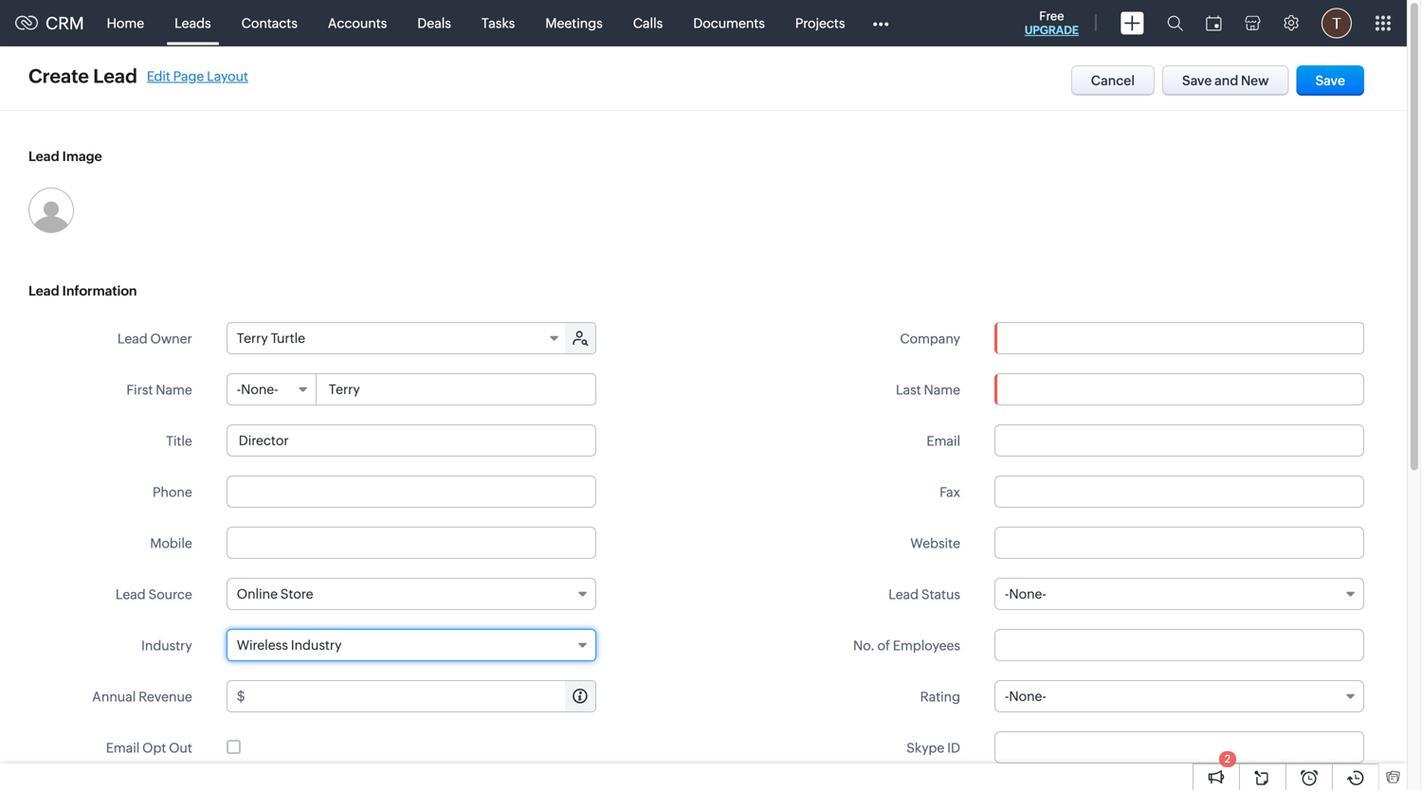 Task type: vqa. For each thing, say whether or not it's contained in the screenshot.
and
yes



Task type: describe. For each thing, give the bounding box(es) containing it.
first name
[[126, 383, 192, 398]]

crm
[[46, 14, 84, 33]]

upgrade
[[1025, 24, 1079, 36]]

-none- field for lead status
[[994, 578, 1364, 611]]

of
[[877, 639, 890, 654]]

- for rating
[[1005, 689, 1009, 704]]

industry inside field
[[291, 638, 342, 653]]

Wireless Industry field
[[226, 629, 596, 662]]

save button
[[1297, 65, 1364, 96]]

source
[[148, 587, 192, 602]]

annual
[[92, 690, 136, 705]]

first
[[126, 383, 153, 398]]

none- for lead status
[[1009, 587, 1046, 602]]

name for first name
[[156, 383, 192, 398]]

0 vertical spatial -none- field
[[227, 374, 316, 405]]

search image
[[1167, 15, 1183, 31]]

turtle
[[271, 331, 305, 346]]

fax
[[940, 485, 960, 500]]

annual revenue
[[92, 690, 192, 705]]

tasks
[[482, 16, 515, 31]]

lead image
[[28, 149, 102, 164]]

name for last name
[[924, 383, 960, 398]]

terry
[[237, 331, 268, 346]]

layout
[[207, 69, 248, 84]]

revenue
[[138, 690, 192, 705]]

lead for lead information
[[28, 283, 59, 299]]

lead owner
[[117, 331, 192, 347]]

rating
[[920, 690, 960, 705]]

leads
[[175, 16, 211, 31]]

create menu image
[[1121, 12, 1144, 35]]

new
[[1241, 73, 1269, 88]]

status
[[921, 587, 960, 602]]

create lead edit page layout
[[28, 65, 248, 87]]

crm link
[[15, 14, 84, 33]]

$
[[237, 689, 245, 704]]

lead for lead status
[[889, 587, 919, 602]]

projects
[[795, 16, 845, 31]]

save for save
[[1316, 73, 1345, 88]]

2
[[1225, 754, 1231, 766]]

Online Store field
[[226, 578, 596, 611]]

online
[[237, 587, 278, 602]]

image
[[62, 149, 102, 164]]

edit
[[147, 69, 170, 84]]

- for lead status
[[1005, 587, 1009, 602]]

skype
[[907, 741, 945, 756]]

profile image
[[1322, 8, 1352, 38]]

and
[[1215, 73, 1238, 88]]

last name
[[896, 383, 960, 398]]

owner
[[150, 331, 192, 347]]

lead information
[[28, 283, 137, 299]]

0 vertical spatial -
[[237, 382, 241, 397]]

contacts link
[[226, 0, 313, 46]]

meetings link
[[530, 0, 618, 46]]

lead for lead owner
[[117, 331, 148, 347]]

projects link
[[780, 0, 860, 46]]

accounts link
[[313, 0, 402, 46]]

out
[[169, 741, 192, 756]]

edit page layout link
[[147, 69, 248, 84]]

phone
[[153, 485, 192, 500]]

page
[[173, 69, 204, 84]]

deals link
[[402, 0, 466, 46]]

search element
[[1156, 0, 1195, 46]]



Task type: locate. For each thing, give the bounding box(es) containing it.
- right rating
[[1005, 689, 1009, 704]]

email opt out
[[106, 741, 192, 756]]

2 vertical spatial -none-
[[1005, 689, 1046, 704]]

id
[[947, 741, 960, 756]]

company
[[900, 331, 960, 347]]

meetings
[[545, 16, 603, 31]]

accounts
[[328, 16, 387, 31]]

no. of employees
[[853, 639, 960, 654]]

documents
[[693, 16, 765, 31]]

email up 'fax' on the right bottom of page
[[927, 434, 960, 449]]

-none- down terry
[[237, 382, 278, 397]]

cancel
[[1091, 73, 1135, 88]]

terry turtle
[[237, 331, 305, 346]]

2 vertical spatial -
[[1005, 689, 1009, 704]]

None text field
[[317, 374, 595, 405], [994, 629, 1364, 662], [317, 374, 595, 405], [994, 629, 1364, 662]]

0 horizontal spatial industry
[[141, 639, 192, 654]]

industry right wireless
[[291, 638, 342, 653]]

2 vertical spatial -none- field
[[994, 681, 1364, 713]]

-none- for rating
[[1005, 689, 1046, 704]]

0 vertical spatial none-
[[241, 382, 278, 397]]

1 name from the left
[[156, 383, 192, 398]]

home
[[107, 16, 144, 31]]

-None- field
[[227, 374, 316, 405], [994, 578, 1364, 611], [994, 681, 1364, 713]]

information
[[62, 283, 137, 299]]

no.
[[853, 639, 875, 654]]

name right first
[[156, 383, 192, 398]]

save left and
[[1182, 73, 1212, 88]]

lead left source
[[115, 587, 146, 602]]

none- right rating
[[1009, 689, 1046, 704]]

1 industry from the left
[[291, 638, 342, 653]]

deals
[[417, 16, 451, 31]]

1 vertical spatial none-
[[1009, 587, 1046, 602]]

email for email opt out
[[106, 741, 140, 756]]

2 vertical spatial none-
[[1009, 689, 1046, 704]]

last
[[896, 383, 921, 398]]

none-
[[241, 382, 278, 397], [1009, 587, 1046, 602], [1009, 689, 1046, 704]]

free upgrade
[[1025, 9, 1079, 36]]

Terry Turtle field
[[227, 323, 567, 354]]

lead status
[[889, 587, 960, 602]]

name
[[156, 383, 192, 398], [924, 383, 960, 398]]

0 vertical spatial -none-
[[237, 382, 278, 397]]

email for email
[[927, 434, 960, 449]]

1 horizontal spatial industry
[[291, 638, 342, 653]]

0 horizontal spatial email
[[106, 741, 140, 756]]

contacts
[[241, 16, 298, 31]]

free
[[1039, 9, 1064, 23]]

save down profile icon
[[1316, 73, 1345, 88]]

none- down terry
[[241, 382, 278, 397]]

email left opt at the left bottom of page
[[106, 741, 140, 756]]

-none- right rating
[[1005, 689, 1046, 704]]

lead for lead image
[[28, 149, 59, 164]]

online store
[[237, 587, 313, 602]]

save
[[1182, 73, 1212, 88], [1316, 73, 1345, 88]]

lead
[[93, 65, 137, 87], [28, 149, 59, 164], [28, 283, 59, 299], [117, 331, 148, 347], [115, 587, 146, 602], [889, 587, 919, 602]]

-none- right status at the bottom right of the page
[[1005, 587, 1046, 602]]

1 vertical spatial email
[[106, 741, 140, 756]]

save for save and new
[[1182, 73, 1212, 88]]

industry
[[291, 638, 342, 653], [141, 639, 192, 654]]

calls link
[[618, 0, 678, 46]]

opt
[[142, 741, 166, 756]]

profile element
[[1310, 0, 1363, 46]]

name right last in the right of the page
[[924, 383, 960, 398]]

-none- for lead status
[[1005, 587, 1046, 602]]

1 save from the left
[[1182, 73, 1212, 88]]

website
[[910, 536, 960, 551]]

lead left edit at the left
[[93, 65, 137, 87]]

save inside button
[[1182, 73, 1212, 88]]

email
[[927, 434, 960, 449], [106, 741, 140, 756]]

-
[[237, 382, 241, 397], [1005, 587, 1009, 602], [1005, 689, 1009, 704]]

lead left information
[[28, 283, 59, 299]]

wireless
[[237, 638, 288, 653]]

-none- field for rating
[[994, 681, 1364, 713]]

save and new button
[[1162, 65, 1289, 96]]

store
[[280, 587, 313, 602]]

1 horizontal spatial email
[[927, 434, 960, 449]]

lead left image
[[28, 149, 59, 164]]

industry up revenue
[[141, 639, 192, 654]]

save and new
[[1182, 73, 1269, 88]]

image image
[[28, 188, 74, 233]]

leads link
[[159, 0, 226, 46]]

lead for lead source
[[115, 587, 146, 602]]

wireless industry
[[237, 638, 342, 653]]

mobile
[[150, 536, 192, 551]]

tasks link
[[466, 0, 530, 46]]

lead source
[[115, 587, 192, 602]]

2 save from the left
[[1316, 73, 1345, 88]]

- down terry
[[237, 382, 241, 397]]

skype id
[[907, 741, 960, 756]]

lead left owner
[[117, 331, 148, 347]]

create menu element
[[1109, 0, 1156, 46]]

None text field
[[995, 323, 1363, 354], [994, 374, 1364, 406], [226, 425, 596, 457], [994, 425, 1364, 457], [226, 476, 596, 508], [994, 476, 1364, 508], [226, 527, 596, 559], [994, 527, 1364, 559], [248, 682, 595, 712], [994, 732, 1364, 764], [995, 323, 1363, 354], [994, 374, 1364, 406], [226, 425, 596, 457], [994, 425, 1364, 457], [226, 476, 596, 508], [994, 476, 1364, 508], [226, 527, 596, 559], [994, 527, 1364, 559], [248, 682, 595, 712], [994, 732, 1364, 764]]

none- for rating
[[1009, 689, 1046, 704]]

2 name from the left
[[924, 383, 960, 398]]

1 horizontal spatial save
[[1316, 73, 1345, 88]]

create
[[28, 65, 89, 87]]

calls
[[633, 16, 663, 31]]

employees
[[893, 639, 960, 654]]

cancel button
[[1071, 65, 1155, 96]]

documents link
[[678, 0, 780, 46]]

1 vertical spatial -
[[1005, 587, 1009, 602]]

-none-
[[237, 382, 278, 397], [1005, 587, 1046, 602], [1005, 689, 1046, 704]]

save inside button
[[1316, 73, 1345, 88]]

1 vertical spatial -none-
[[1005, 587, 1046, 602]]

lead left status at the bottom right of the page
[[889, 587, 919, 602]]

None field
[[995, 323, 1363, 354]]

title
[[166, 434, 192, 449]]

Other Modules field
[[860, 8, 901, 38]]

1 horizontal spatial name
[[924, 383, 960, 398]]

1 vertical spatial -none- field
[[994, 578, 1364, 611]]

- right status at the bottom right of the page
[[1005, 587, 1009, 602]]

0 horizontal spatial name
[[156, 383, 192, 398]]

2 industry from the left
[[141, 639, 192, 654]]

0 horizontal spatial save
[[1182, 73, 1212, 88]]

none- right status at the bottom right of the page
[[1009, 587, 1046, 602]]

calendar image
[[1206, 16, 1222, 31]]

0 vertical spatial email
[[927, 434, 960, 449]]

home link
[[92, 0, 159, 46]]



